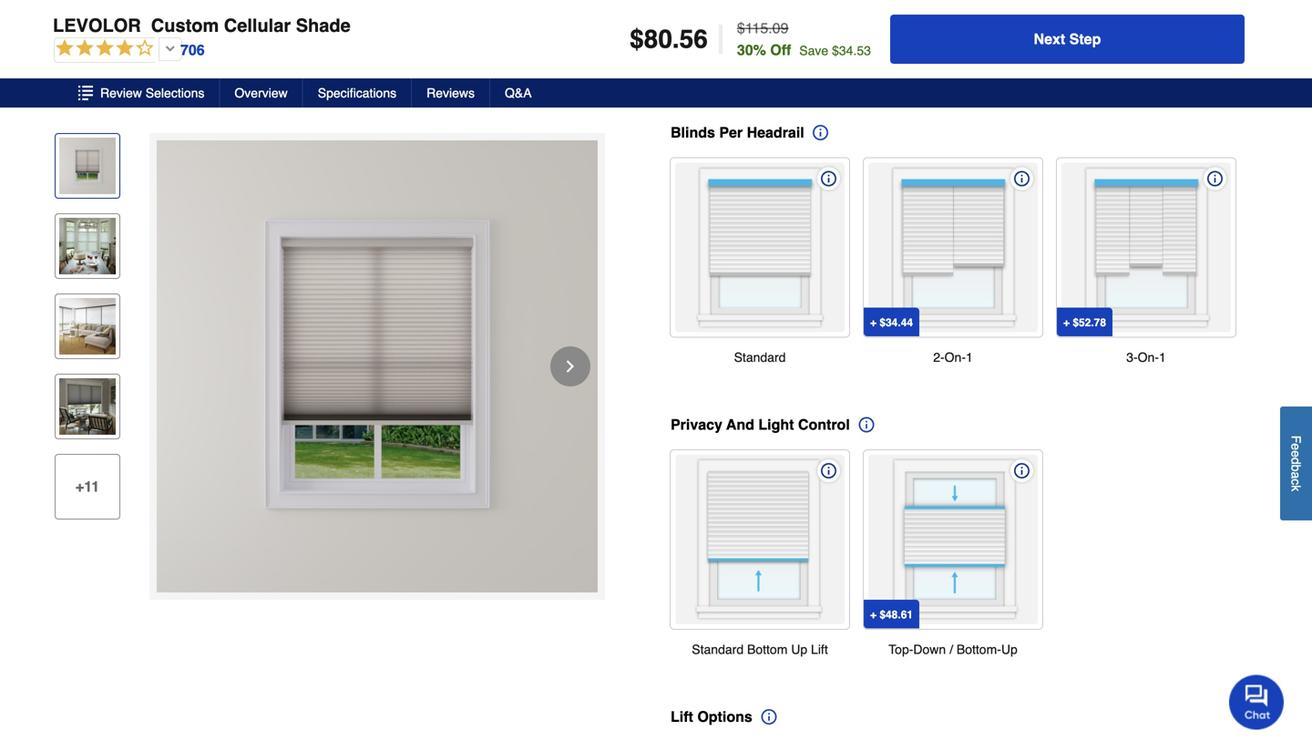 Task type: locate. For each thing, give the bounding box(es) containing it.
up right /
[[1002, 642, 1018, 657]]

4 designer colors from the left
[[963, 17, 1041, 30]]

info image for standard bottom up lift
[[821, 463, 837, 479]]

more
[[738, 63, 773, 80]]

+ $ for blinds per headrail
[[871, 316, 886, 329]]

q&a button
[[490, 78, 547, 108]]

1 up from the left
[[791, 642, 808, 657]]

overview
[[235, 86, 288, 100]]

5 colors from the left
[[1106, 17, 1138, 30]]

chat invite button image
[[1230, 674, 1285, 730]]

0 horizontal spatial $
[[630, 25, 644, 54]]

e
[[1289, 443, 1304, 450], [1289, 450, 1304, 457]]

1 horizontal spatial up
[[1002, 642, 1018, 657]]

1 1 from the left
[[966, 350, 973, 365]]

0 horizontal spatial lift
[[671, 708, 694, 725]]

1 right 2-
[[966, 350, 973, 365]]

0 horizontal spatial 1
[[966, 350, 973, 365]]

3 colors from the left
[[913, 17, 944, 30]]

review
[[100, 86, 142, 100]]

review selections
[[100, 86, 205, 100]]

1 vertical spatial title image
[[59, 298, 116, 355]]

3 designer colors from the left
[[866, 17, 944, 30]]

chevron right image
[[562, 357, 580, 376]]

2 designer from the left
[[769, 17, 813, 30]]

lift options
[[671, 708, 753, 725]]

off
[[771, 41, 792, 58]]

lift
[[811, 642, 828, 657], [671, 708, 694, 725]]

2 1 from the left
[[1159, 350, 1167, 365]]

per
[[720, 124, 743, 141]]

reviews
[[427, 86, 475, 100]]

1 right 3- on the top
[[1159, 350, 1167, 365]]

show more button
[[671, 54, 792, 89]]

designer
[[673, 17, 716, 30], [769, 17, 813, 30], [866, 17, 910, 30], [963, 17, 1006, 30], [1059, 17, 1103, 30]]

2 on 1 image
[[869, 163, 1038, 332]]

3 designer from the left
[[866, 17, 910, 30]]

0 horizontal spatial up
[[791, 642, 808, 657]]

0 vertical spatial standard
[[734, 350, 786, 365]]

0 vertical spatial info image
[[1015, 171, 1030, 186]]

706
[[180, 41, 205, 58]]

next step
[[1034, 31, 1101, 47]]

3-on-1
[[1127, 350, 1167, 365]]

1 vertical spatial lift
[[671, 708, 694, 725]]

title image
[[59, 218, 116, 274], [59, 298, 116, 355], [59, 378, 116, 435]]

up
[[791, 642, 808, 657], [1002, 642, 1018, 657]]

e up "b"
[[1289, 450, 1304, 457]]

standard left bottom
[[692, 642, 744, 657]]

$ 115.09 30 % off save $ 34.53
[[737, 20, 871, 58]]

4 designer from the left
[[963, 17, 1006, 30]]

info image for standard
[[821, 171, 837, 186]]

1 on- from the left
[[945, 350, 966, 365]]

on-
[[945, 350, 966, 365], [1138, 350, 1159, 365]]

up right bottom
[[791, 642, 808, 657]]

1 horizontal spatial info image
[[1015, 171, 1030, 186]]

1 horizontal spatial on-
[[1138, 350, 1159, 365]]

0 horizontal spatial levolor cellular shades image
[[59, 138, 116, 194]]

4.3 stars image
[[53, 36, 206, 64]]

+11 button
[[55, 454, 120, 520]]

options
[[698, 708, 753, 725]]

0 vertical spatial title image
[[59, 218, 116, 274]]

1 vertical spatial info image
[[761, 708, 777, 726]]

designer colors up 34.53
[[866, 17, 944, 30]]

1 horizontal spatial 1
[[1159, 350, 1167, 365]]

2 horizontal spatial $
[[832, 43, 839, 58]]

designer colors up the next
[[963, 17, 1041, 30]]

1 title image from the top
[[59, 218, 116, 274]]

q&a
[[505, 86, 532, 100]]

+ $ 34.44
[[871, 316, 913, 329]]

0 horizontal spatial on-
[[945, 350, 966, 365]]

standard up privacy and light control
[[734, 350, 786, 365]]

a
[[1289, 472, 1304, 479]]

standard image
[[675, 163, 845, 332]]

privacy
[[671, 416, 723, 433]]

on- for 3-
[[1138, 350, 1159, 365]]

designer colors up '30' on the top right of the page
[[673, 17, 751, 30]]

1
[[966, 350, 973, 365], [1159, 350, 1167, 365]]

2-
[[934, 350, 945, 365]]

$ for 115.09
[[737, 20, 745, 36]]

1 vertical spatial standard
[[692, 642, 744, 657]]

step
[[1070, 31, 1101, 47]]

2 designer colors from the left
[[769, 17, 848, 30]]

control
[[798, 416, 850, 433]]

bottom
[[747, 642, 788, 657]]

4 colors from the left
[[1009, 17, 1041, 30]]

info image
[[813, 123, 829, 142], [821, 171, 837, 186], [1208, 171, 1223, 186], [859, 416, 874, 434], [821, 463, 837, 479], [1015, 463, 1030, 479]]

levolor
[[53, 15, 141, 36]]

2 e from the top
[[1289, 450, 1304, 457]]

2 on- from the left
[[1138, 350, 1159, 365]]

top-down / bottom-up image
[[869, 455, 1038, 624]]

blinds
[[671, 124, 715, 141]]

3 title image from the top
[[59, 378, 116, 435]]

next step button
[[890, 15, 1245, 64]]

designer colors
[[673, 17, 751, 30], [769, 17, 848, 30], [866, 17, 944, 30], [963, 17, 1041, 30], [1059, 17, 1138, 30]]

colors
[[720, 17, 751, 30], [816, 17, 848, 30], [913, 17, 944, 30], [1009, 17, 1041, 30], [1106, 17, 1138, 30]]

levolor cellular shades image
[[59, 138, 116, 194], [157, 140, 598, 592]]

1 horizontal spatial $
[[737, 20, 745, 36]]

$
[[737, 20, 745, 36], [630, 25, 644, 54], [832, 43, 839, 58]]

designer colors up 'step'
[[1059, 17, 1138, 30]]

info image
[[1015, 171, 1030, 186], [761, 708, 777, 726]]

specifications button
[[303, 78, 412, 108]]

1 horizontal spatial lift
[[811, 642, 828, 657]]

34.53
[[839, 43, 871, 58]]

standard
[[734, 350, 786, 365], [692, 642, 744, 657]]

lift left options
[[671, 708, 694, 725]]

e up d
[[1289, 443, 1304, 450]]

1 colors from the left
[[720, 17, 751, 30]]

+ $ 48.61
[[871, 608, 913, 621]]

lift right bottom
[[811, 642, 828, 657]]

info image for top-down / bottom-up
[[1015, 463, 1030, 479]]

+ $
[[871, 316, 886, 329], [1064, 316, 1079, 329], [871, 608, 886, 621]]

b
[[1289, 464, 1304, 472]]

bottom-
[[957, 642, 1002, 657]]

designer colors up save
[[769, 17, 848, 30]]

2 vertical spatial title image
[[59, 378, 116, 435]]

2-on-1
[[934, 350, 973, 365]]



Task type: vqa. For each thing, say whether or not it's contained in the screenshot.
2nd shop
no



Task type: describe. For each thing, give the bounding box(es) containing it.
headrail
[[747, 124, 805, 141]]

top-down / bottom-up
[[889, 642, 1018, 657]]

c
[[1289, 479, 1304, 485]]

2 up from the left
[[1002, 642, 1018, 657]]

48.61
[[886, 608, 913, 621]]

52.78
[[1079, 316, 1107, 329]]

2 title image from the top
[[59, 298, 116, 355]]

next
[[1034, 31, 1066, 47]]

show more
[[691, 63, 773, 80]]

1 designer from the left
[[673, 17, 716, 30]]

f e e d b a c k button
[[1281, 406, 1313, 520]]

top-
[[889, 642, 914, 657]]

list view image
[[78, 86, 93, 100]]

0 vertical spatial lift
[[811, 642, 828, 657]]

save
[[800, 43, 829, 58]]

+11
[[76, 478, 99, 495]]

shade
[[296, 15, 351, 36]]

reviews button
[[412, 78, 490, 108]]

standard bottom up lift
[[692, 642, 828, 657]]

standard for standard bottom up lift
[[692, 642, 744, 657]]

custom cellular shade
[[151, 15, 351, 36]]

specifications
[[318, 86, 397, 100]]

show
[[695, 63, 734, 80]]

5 designer colors from the left
[[1059, 17, 1138, 30]]

down
[[914, 642, 946, 657]]

overview button
[[220, 78, 303, 108]]

5 designer from the left
[[1059, 17, 1103, 30]]

3-
[[1127, 350, 1138, 365]]

1 horizontal spatial levolor cellular shades image
[[157, 140, 598, 592]]

chevron down image
[[676, 64, 691, 79]]

and
[[727, 416, 755, 433]]

$ for 80.56
[[630, 25, 644, 54]]

1 for 3-on-1
[[1159, 350, 1167, 365]]

3 on 1 image
[[1062, 163, 1231, 332]]

custom
[[151, 15, 219, 36]]

cellular
[[224, 15, 291, 36]]

80.56
[[644, 25, 708, 54]]

30
[[737, 41, 753, 58]]

2 colors from the left
[[816, 17, 848, 30]]

light
[[759, 416, 794, 433]]

f
[[1289, 435, 1304, 443]]

1 designer colors from the left
[[673, 17, 751, 30]]

review selections button
[[64, 78, 220, 108]]

standard bottom up lift image
[[675, 455, 845, 624]]

d
[[1289, 457, 1304, 464]]

1 e from the top
[[1289, 443, 1304, 450]]

0 horizontal spatial info image
[[761, 708, 777, 726]]

$ 80.56
[[630, 25, 708, 54]]

34.44
[[886, 316, 913, 329]]

info image for 3-on-1
[[1208, 171, 1223, 186]]

115.09
[[745, 20, 789, 36]]

+ $ 52.78
[[1064, 316, 1107, 329]]

/
[[950, 642, 953, 657]]

1 for 2-on-1
[[966, 350, 973, 365]]

on- for 2-
[[945, 350, 966, 365]]

%
[[753, 41, 766, 58]]

selections
[[146, 86, 205, 100]]

privacy and light control
[[671, 416, 850, 433]]

blinds per headrail
[[671, 124, 805, 141]]

+ $ for privacy and light control
[[871, 608, 886, 621]]

standard for standard
[[734, 350, 786, 365]]

k
[[1289, 485, 1304, 491]]

f e e d b a c k
[[1289, 435, 1304, 491]]



